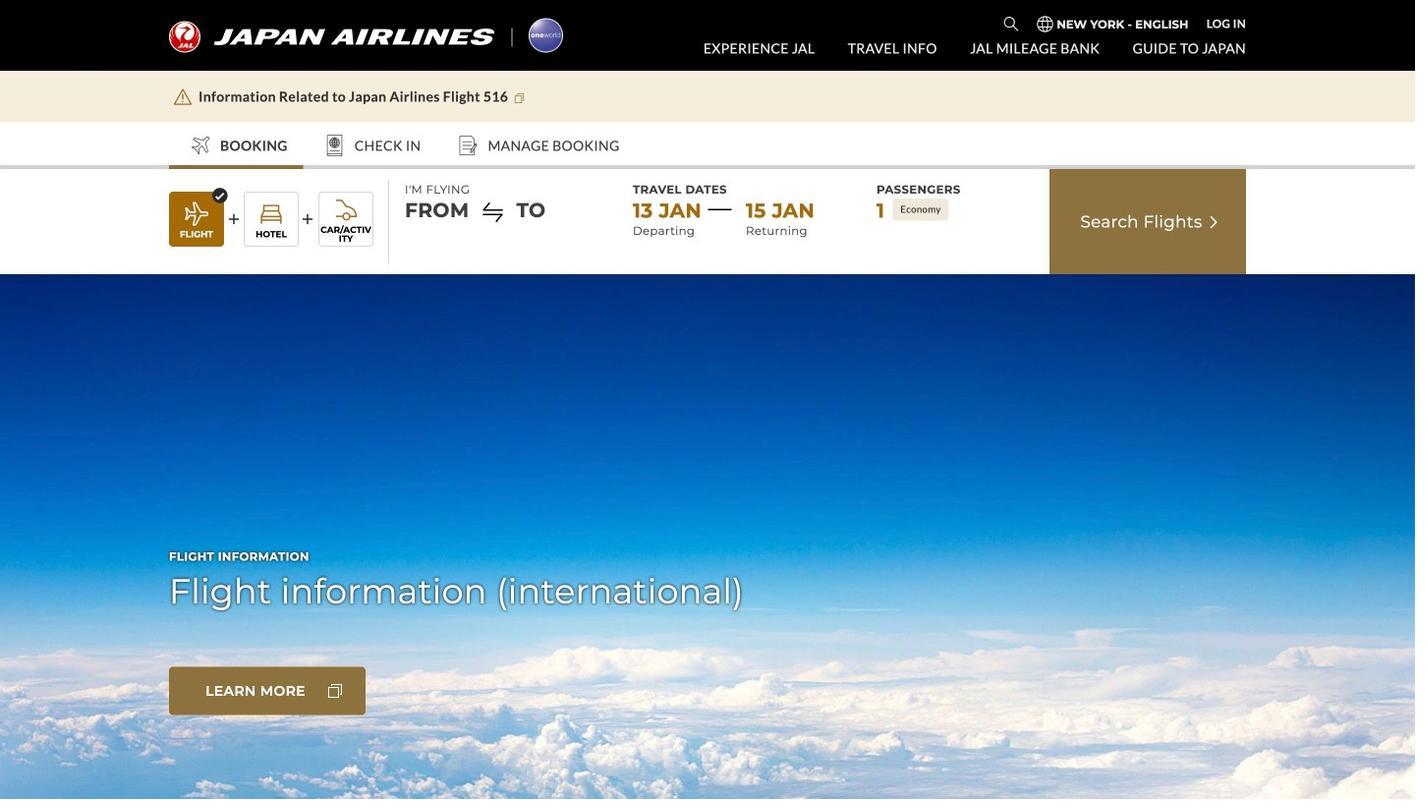 Task type: vqa. For each thing, say whether or not it's contained in the screenshot.
1st Saturday element from left
no



Task type: locate. For each thing, give the bounding box(es) containing it.
this page will open in a new window. image
[[511, 90, 527, 106]]

one world image
[[529, 18, 563, 53]]

alerts image
[[171, 86, 195, 110]]



Task type: describe. For each thing, give the bounding box(es) containing it.
japan airlines image
[[169, 21, 494, 53]]



